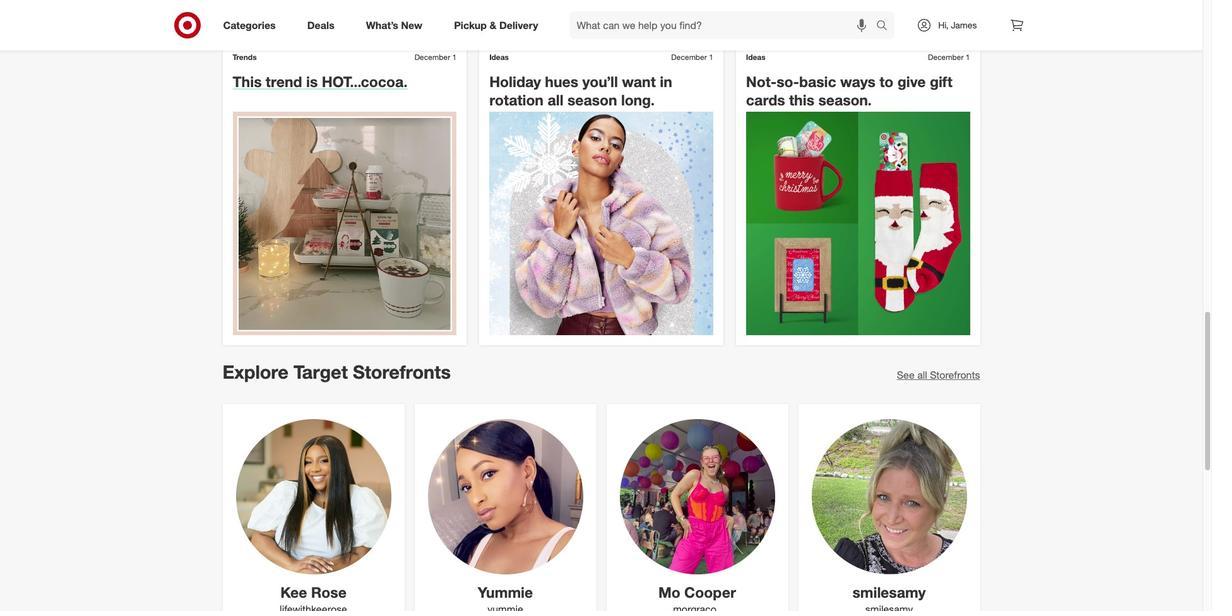 Task type: vqa. For each thing, say whether or not it's contained in the screenshot.
middle Circle
no



Task type: locate. For each thing, give the bounding box(es) containing it.
kee rose
[[281, 583, 347, 601]]

storefronts for explore target storefronts
[[353, 361, 451, 384]]

profile image for creator image inside "yummie" link
[[428, 419, 583, 574]]

december 1 up gift at right
[[928, 52, 970, 62]]

1 december 1 from the left
[[415, 52, 457, 62]]

3 december 1 from the left
[[928, 52, 970, 62]]

0 horizontal spatial 1
[[452, 52, 457, 62]]

1 ideas from the left
[[490, 52, 509, 62]]

2 horizontal spatial 1
[[966, 52, 970, 62]]

What can we help you find? suggestions appear below search field
[[569, 11, 880, 39]]

2 ideas from the left
[[746, 52, 766, 62]]

pickup & delivery
[[454, 19, 538, 31]]

5 viral trends to try asap. image
[[425, 0, 714, 15]]

1 down what can we help you find? suggestions appear below search box
[[709, 52, 714, 62]]

profile image for creator image inside smilesamy link
[[812, 419, 967, 574]]

season
[[568, 91, 617, 109]]

2 profile image for creator image from the left
[[428, 419, 583, 574]]

0 horizontal spatial december 1
[[415, 52, 457, 62]]

1 horizontal spatial storefronts
[[930, 369, 980, 382]]

1 profile image for creator image from the left
[[236, 419, 391, 574]]

season.
[[819, 91, 872, 109]]

1 horizontal spatial 1
[[709, 52, 714, 62]]

this trend is hot...cocoa.
[[233, 73, 408, 90]]

2 december 1 from the left
[[672, 52, 714, 62]]

ideas up holiday
[[490, 52, 509, 62]]

trends
[[233, 52, 257, 62]]

1 down "pickup"
[[452, 52, 457, 62]]

see all storefronts link
[[897, 368, 980, 383]]

1 december from the left
[[415, 52, 450, 62]]

december
[[415, 52, 450, 62], [672, 52, 707, 62], [928, 52, 964, 62]]

gift
[[930, 73, 953, 90]]

3 profile image for creator image from the left
[[620, 419, 775, 574]]

1 horizontal spatial december 1
[[672, 52, 714, 62]]

december 1 up in at right top
[[672, 52, 714, 62]]

ideas for holiday hues you'll want in rotation all season long.
[[490, 52, 509, 62]]

ways
[[841, 73, 876, 90]]

0 horizontal spatial all
[[548, 91, 564, 109]]

hot...cocoa.
[[322, 73, 408, 90]]

yummie
[[478, 583, 533, 601]]

1 for not-so-basic ways to give gift cards this season.
[[966, 52, 970, 62]]

3 december from the left
[[928, 52, 964, 62]]

profile image for creator image inside kee rose link
[[236, 419, 391, 574]]

to
[[880, 73, 894, 90]]

0 vertical spatial all
[[548, 91, 564, 109]]

james
[[951, 20, 977, 30]]

basic
[[799, 73, 837, 90]]

3 1 from the left
[[966, 52, 970, 62]]

december up in at right top
[[672, 52, 707, 62]]

1 horizontal spatial ideas
[[746, 52, 766, 62]]

storefronts
[[353, 361, 451, 384], [930, 369, 980, 382]]

0 horizontal spatial ideas
[[490, 52, 509, 62]]

give
[[898, 73, 926, 90]]

1 horizontal spatial all
[[918, 369, 928, 382]]

december 1 for not-so-basic ways to give gift cards this season.
[[928, 52, 970, 62]]

trend
[[266, 73, 302, 90]]

profile image for creator image
[[236, 419, 391, 574], [428, 419, 583, 574], [620, 419, 775, 574], [812, 419, 967, 574]]

categories
[[223, 19, 276, 31]]

december down new
[[415, 52, 450, 62]]

1 for holiday hues you'll want in rotation all season long.
[[709, 52, 714, 62]]

profile image for creator image inside mo cooper link
[[620, 419, 775, 574]]

mo
[[659, 583, 681, 601]]

december 1
[[415, 52, 457, 62], [672, 52, 714, 62], [928, 52, 970, 62]]

rotation
[[490, 91, 544, 109]]

ideas
[[490, 52, 509, 62], [746, 52, 766, 62]]

0 horizontal spatial december
[[415, 52, 450, 62]]

2 december from the left
[[672, 52, 707, 62]]

hi, james
[[939, 20, 977, 30]]

see
[[897, 369, 915, 382]]

yummie link
[[415, 404, 597, 611]]

4 profile image for creator image from the left
[[812, 419, 967, 574]]

ideas up not-
[[746, 52, 766, 62]]

december 1 down new
[[415, 52, 457, 62]]

all
[[548, 91, 564, 109], [918, 369, 928, 382]]

explore
[[223, 361, 289, 384]]

all down hues
[[548, 91, 564, 109]]

december up gift at right
[[928, 52, 964, 62]]

all right see
[[918, 369, 928, 382]]

categories link
[[213, 11, 292, 39]]

2 1 from the left
[[709, 52, 714, 62]]

what's
[[366, 19, 398, 31]]

deals link
[[297, 11, 350, 39]]

storefronts for see all storefronts
[[930, 369, 980, 382]]

&
[[490, 19, 497, 31]]

1 1 from the left
[[452, 52, 457, 62]]

1 vertical spatial all
[[918, 369, 928, 382]]

0 horizontal spatial storefronts
[[353, 361, 451, 384]]

want
[[622, 73, 656, 90]]

1 down the james
[[966, 52, 970, 62]]

1 horizontal spatial december
[[672, 52, 707, 62]]

you'll
[[583, 73, 618, 90]]

1
[[452, 52, 457, 62], [709, 52, 714, 62], [966, 52, 970, 62]]

2 horizontal spatial december
[[928, 52, 964, 62]]

2 horizontal spatial december 1
[[928, 52, 970, 62]]

hues
[[545, 73, 579, 90]]

this trend is hot...cocoa. image
[[233, 112, 457, 336]]

ideas for not-so-basic ways to give gift cards this season.
[[746, 52, 766, 62]]



Task type: describe. For each thing, give the bounding box(es) containing it.
profile image for creator image for smilesamy
[[812, 419, 967, 574]]

new
[[401, 19, 423, 31]]

holiday hues you'll want in rotation all season long.
[[490, 73, 673, 109]]

pickup
[[454, 19, 487, 31]]

december 1 for this trend is hot...cocoa.
[[415, 52, 457, 62]]

profile image for creator image for mo cooper
[[620, 419, 775, 574]]

pickup & delivery link
[[443, 11, 554, 39]]

december for holiday hues you'll want in rotation all season long.
[[672, 52, 707, 62]]

hi,
[[939, 20, 949, 30]]

1 for this trend is hot...cocoa.
[[452, 52, 457, 62]]

in
[[660, 73, 673, 90]]

what's new link
[[355, 11, 438, 39]]

cooper
[[685, 583, 736, 601]]

december 1 for holiday hues you'll want in rotation all season long.
[[672, 52, 714, 62]]

holiday
[[490, 73, 541, 90]]

not-
[[746, 73, 777, 90]]

this
[[233, 73, 262, 90]]

not-so-basic ways to give gift cards this season. image
[[746, 112, 970, 336]]

all inside holiday hues you'll want in rotation all season long.
[[548, 91, 564, 109]]

target
[[294, 361, 348, 384]]

this
[[789, 91, 815, 109]]

december for this trend is hot...cocoa.
[[415, 52, 450, 62]]

what's new
[[366, 19, 423, 31]]

is
[[306, 73, 318, 90]]

see all storefronts
[[897, 369, 980, 382]]

delivery
[[500, 19, 538, 31]]

smilesamy
[[853, 583, 926, 601]]

mo cooper link
[[607, 404, 789, 611]]

search button
[[871, 11, 901, 42]]

deals
[[307, 19, 335, 31]]

smilesamy link
[[799, 404, 980, 611]]

holiday hues you'll want in rotation all season long. image
[[490, 112, 714, 336]]

cards
[[746, 91, 785, 109]]

mo cooper
[[659, 583, 736, 601]]

profile image for creator image for kee rose
[[236, 419, 391, 574]]

profile image for creator image for yummie
[[428, 419, 583, 574]]

explore target storefronts
[[223, 361, 451, 384]]

kee
[[281, 583, 307, 601]]

so-
[[777, 73, 800, 90]]

long.
[[621, 91, 655, 109]]

kee rose link
[[223, 404, 405, 611]]

search
[[871, 20, 901, 33]]

rose
[[311, 583, 347, 601]]

december for not-so-basic ways to give gift cards this season.
[[928, 52, 964, 62]]

not-so-basic ways to give gift cards this season.
[[746, 73, 953, 109]]

hanukkah home inspo for a happy holiday. image
[[746, 0, 970, 15]]



